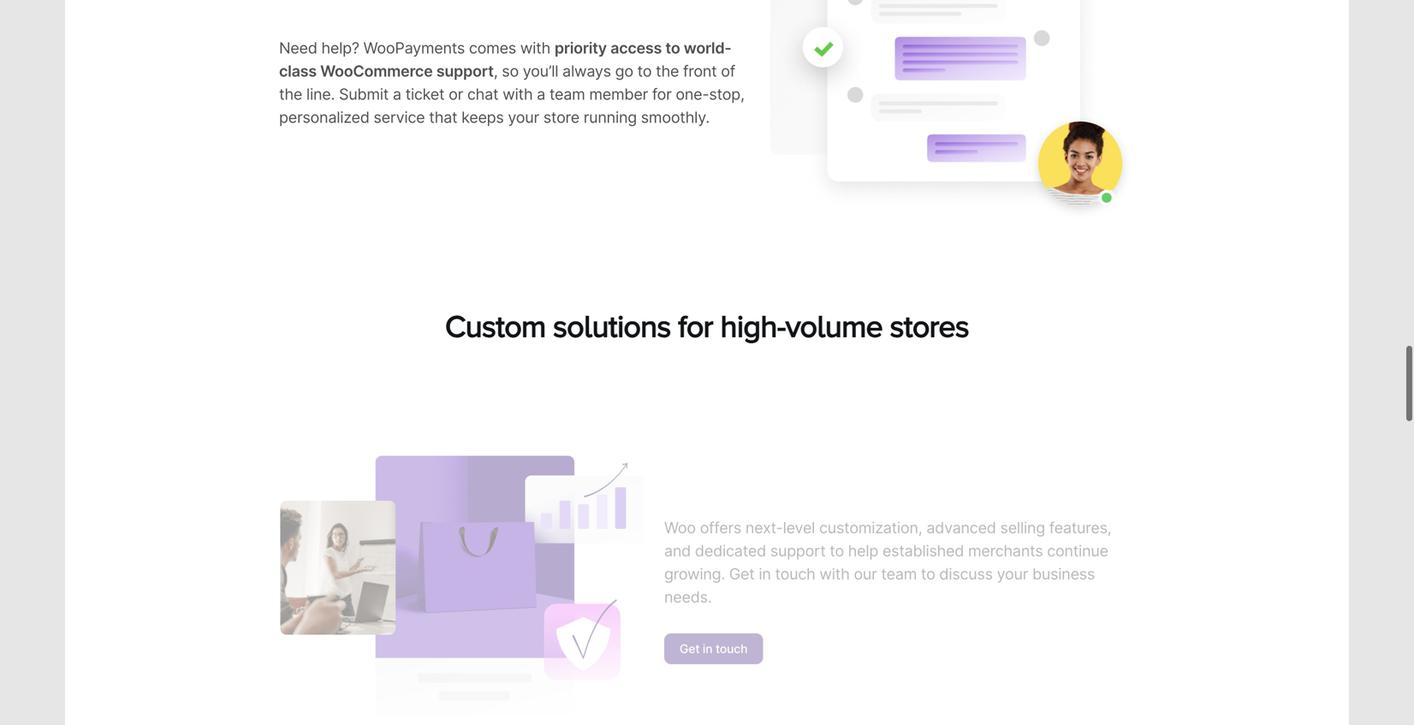Task type: vqa. For each thing, say whether or not it's contained in the screenshot.
top information
no



Task type: describe. For each thing, give the bounding box(es) containing it.
need
[[279, 38, 317, 57]]

comes
[[469, 38, 516, 57]]

1 a from the left
[[393, 85, 401, 103]]

go
[[615, 61, 633, 80]]

that
[[429, 108, 457, 127]]

features,
[[1050, 506, 1112, 525]]

,
[[494, 61, 498, 80]]

high-
[[720, 309, 786, 343]]

submit
[[339, 85, 389, 103]]

0 vertical spatial the
[[656, 61, 679, 80]]

1 vertical spatial for
[[678, 309, 713, 343]]

needs.
[[664, 576, 712, 594]]

woo
[[664, 506, 696, 525]]

get in touch
[[680, 630, 748, 644]]

store
[[543, 108, 580, 127]]

personalized
[[279, 108, 370, 127]]

get inside get in touch link
[[680, 630, 700, 644]]

our
[[854, 552, 877, 571]]

need help? woopayments comes with
[[279, 38, 555, 57]]

level
[[783, 506, 815, 525]]

merchants
[[968, 529, 1043, 548]]

in inside woo offers next-level customization, advanced selling features, and dedicated support to help established merchants continue growing. get in touch with our team to discuss your business needs.
[[759, 552, 771, 571]]

customization,
[[819, 506, 923, 525]]

smoothly.
[[641, 108, 710, 127]]

stop,
[[709, 85, 745, 103]]

so
[[502, 61, 519, 80]]

chat
[[467, 85, 499, 103]]

help
[[848, 529, 879, 548]]

get inside woo offers next-level customization, advanced selling features, and dedicated support to help established merchants continue growing. get in touch with our team to discuss your business needs.
[[729, 552, 755, 571]]

keeps
[[462, 108, 504, 127]]

support inside woo offers next-level customization, advanced selling features, and dedicated support to help established merchants continue growing. get in touch with our team to discuss your business needs.
[[770, 529, 826, 548]]

touch inside get in touch link
[[716, 630, 748, 644]]

next-
[[746, 506, 783, 525]]

and
[[664, 529, 691, 548]]

class
[[279, 61, 317, 80]]

your inside , so you'll always go to the front of the line. submit a ticket or chat with a team member for one-stop, personalized service that keeps your store running smoothly.
[[508, 108, 539, 127]]

, so you'll always go to the front of the line. submit a ticket or chat with a team member for one-stop, personalized service that keeps your store running smoothly.
[[279, 61, 745, 127]]

for inside , so you'll always go to the front of the line. submit a ticket or chat with a team member for one-stop, personalized service that keeps your store running smoothly.
[[652, 85, 672, 103]]

woocommerce
[[320, 61, 433, 80]]

priority
[[555, 38, 607, 57]]



Task type: locate. For each thing, give the bounding box(es) containing it.
ticket
[[405, 85, 445, 103]]

always
[[563, 61, 611, 80]]

your left store
[[508, 108, 539, 127]]

front
[[683, 61, 717, 80]]

with left 'our'
[[820, 552, 850, 571]]

0 vertical spatial touch
[[775, 552, 816, 571]]

support down level
[[770, 529, 826, 548]]

2 a from the left
[[537, 85, 545, 103]]

established
[[883, 529, 964, 548]]

to left help
[[830, 529, 844, 548]]

with up the "you'll"
[[520, 38, 551, 57]]

get
[[729, 552, 755, 571], [680, 630, 700, 644]]

1 vertical spatial the
[[279, 85, 302, 103]]

0 horizontal spatial a
[[393, 85, 401, 103]]

in down dedicated in the bottom of the page
[[759, 552, 771, 571]]

business
[[1033, 552, 1095, 571]]

volume
[[786, 309, 883, 343]]

woopayments
[[363, 38, 465, 57]]

team inside , so you'll always go to the front of the line. submit a ticket or chat with a team member for one-stop, personalized service that keeps your store running smoothly.
[[550, 85, 585, 103]]

advanced
[[927, 506, 996, 525]]

0 vertical spatial for
[[652, 85, 672, 103]]

priority access to world- class woocommerce support
[[279, 38, 732, 80]]

the down 'class'
[[279, 85, 302, 103]]

1 horizontal spatial in
[[759, 552, 771, 571]]

1 vertical spatial with
[[503, 85, 533, 103]]

with down so
[[503, 85, 533, 103]]

in
[[759, 552, 771, 571], [703, 630, 713, 644]]

a
[[393, 85, 401, 103], [537, 85, 545, 103]]

a up service
[[393, 85, 401, 103]]

1 horizontal spatial get
[[729, 552, 755, 571]]

team inside woo offers next-level customization, advanced selling features, and dedicated support to help established merchants continue growing. get in touch with our team to discuss your business needs.
[[881, 552, 917, 571]]

the
[[656, 61, 679, 80], [279, 85, 302, 103]]

of
[[721, 61, 735, 80]]

0 horizontal spatial team
[[550, 85, 585, 103]]

to inside , so you'll always go to the front of the line. submit a ticket or chat with a team member for one-stop, personalized service that keeps your store running smoothly.
[[638, 61, 652, 80]]

your inside woo offers next-level customization, advanced selling features, and dedicated support to help established merchants continue growing. get in touch with our team to discuss your business needs.
[[997, 552, 1028, 571]]

for left high-
[[678, 309, 713, 343]]

your down the merchants
[[997, 552, 1028, 571]]

dedicated
[[695, 529, 766, 548]]

1 vertical spatial in
[[703, 630, 713, 644]]

running
[[584, 108, 637, 127]]

growing.
[[664, 552, 725, 571]]

with inside woo offers next-level customization, advanced selling features, and dedicated support to help established merchants continue growing. get in touch with our team to discuss your business needs.
[[820, 552, 850, 571]]

1 horizontal spatial your
[[997, 552, 1028, 571]]

get down "needs." on the bottom
[[680, 630, 700, 644]]

help?
[[321, 38, 359, 57]]

get down dedicated in the bottom of the page
[[729, 552, 755, 571]]

support
[[436, 61, 494, 80], [770, 529, 826, 548]]

1 horizontal spatial the
[[656, 61, 679, 80]]

a down the "you'll"
[[537, 85, 545, 103]]

your
[[508, 108, 539, 127], [997, 552, 1028, 571]]

you'll
[[523, 61, 558, 80]]

0 horizontal spatial support
[[436, 61, 494, 80]]

for
[[652, 85, 672, 103], [678, 309, 713, 343]]

service
[[374, 108, 425, 127]]

0 vertical spatial support
[[436, 61, 494, 80]]

continue
[[1047, 529, 1109, 548]]

1 horizontal spatial for
[[678, 309, 713, 343]]

1 vertical spatial your
[[997, 552, 1028, 571]]

team
[[550, 85, 585, 103], [881, 552, 917, 571]]

0 horizontal spatial touch
[[716, 630, 748, 644]]

0 horizontal spatial get
[[680, 630, 700, 644]]

touch down level
[[775, 552, 816, 571]]

with inside , so you'll always go to the front of the line. submit a ticket or chat with a team member for one-stop, personalized service that keeps your store running smoothly.
[[503, 85, 533, 103]]

with
[[520, 38, 551, 57], [503, 85, 533, 103], [820, 552, 850, 571]]

0 vertical spatial with
[[520, 38, 551, 57]]

1 vertical spatial get
[[680, 630, 700, 644]]

team down established
[[881, 552, 917, 571]]

or
[[449, 85, 463, 103]]

support inside priority access to world- class woocommerce support
[[436, 61, 494, 80]]

to left world-
[[666, 38, 680, 57]]

0 vertical spatial team
[[550, 85, 585, 103]]

1 vertical spatial touch
[[716, 630, 748, 644]]

solutions
[[553, 309, 671, 343]]

in down "needs." on the bottom
[[703, 630, 713, 644]]

0 vertical spatial your
[[508, 108, 539, 127]]

to right go
[[638, 61, 652, 80]]

one-
[[676, 85, 709, 103]]

1 vertical spatial team
[[881, 552, 917, 571]]

world-
[[684, 38, 732, 57]]

1 horizontal spatial support
[[770, 529, 826, 548]]

line.
[[306, 85, 335, 103]]

touch inside woo offers next-level customization, advanced selling features, and dedicated support to help established merchants continue growing. get in touch with our team to discuss your business needs.
[[775, 552, 816, 571]]

0 horizontal spatial for
[[652, 85, 672, 103]]

1 horizontal spatial a
[[537, 85, 545, 103]]

touch
[[775, 552, 816, 571], [716, 630, 748, 644]]

touch down growing.
[[716, 630, 748, 644]]

1 horizontal spatial touch
[[775, 552, 816, 571]]

offers
[[700, 506, 742, 525]]

for up smoothly.
[[652, 85, 672, 103]]

the left front
[[656, 61, 679, 80]]

discuss
[[940, 552, 993, 571]]

selling
[[1000, 506, 1045, 525]]

custom solutions for high-volume stores
[[445, 309, 969, 343]]

support up or
[[436, 61, 494, 80]]

woo offers next-level customization, advanced selling features, and dedicated support to help established merchants continue growing. get in touch with our team to discuss your business needs.
[[664, 506, 1112, 594]]

0 horizontal spatial in
[[703, 630, 713, 644]]

0 vertical spatial get
[[729, 552, 755, 571]]

stores
[[890, 309, 969, 343]]

to inside priority access to world- class woocommerce support
[[666, 38, 680, 57]]

0 horizontal spatial your
[[508, 108, 539, 127]]

custom
[[445, 309, 546, 343]]

access
[[611, 38, 662, 57]]

0 horizontal spatial the
[[279, 85, 302, 103]]

get in touch link
[[664, 621, 763, 652]]

1 vertical spatial support
[[770, 529, 826, 548]]

0 vertical spatial in
[[759, 552, 771, 571]]

2 vertical spatial with
[[820, 552, 850, 571]]

to down established
[[921, 552, 935, 571]]

to
[[666, 38, 680, 57], [638, 61, 652, 80], [830, 529, 844, 548], [921, 552, 935, 571]]

team up store
[[550, 85, 585, 103]]

1 horizontal spatial team
[[881, 552, 917, 571]]

member
[[589, 85, 648, 103]]



